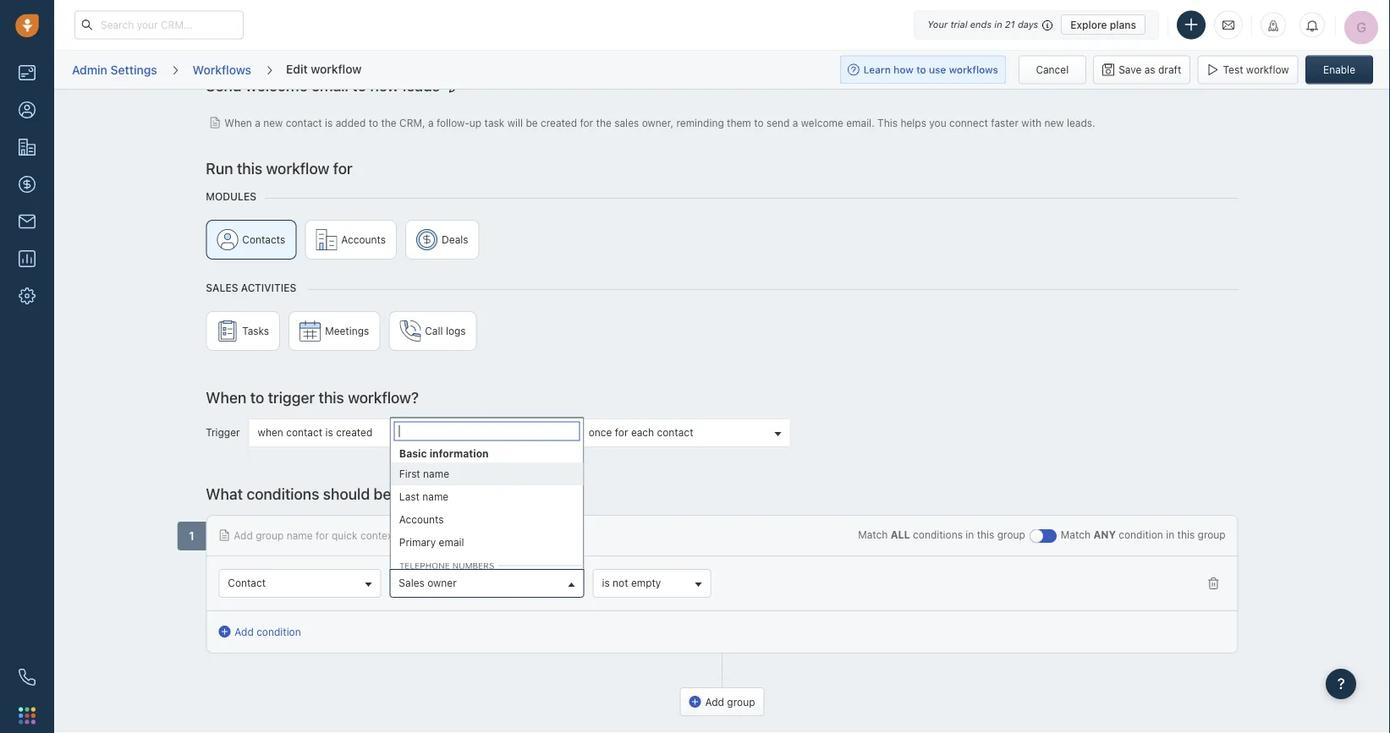 Task type: describe. For each thing, give the bounding box(es) containing it.
to up added
[[352, 76, 366, 94]]

trigger
[[268, 388, 315, 406]]

explore
[[1071, 19, 1107, 30]]

workflows link
[[192, 57, 252, 83]]

once for each contact
[[589, 427, 694, 438]]

when contact is created
[[258, 427, 373, 438]]

your
[[928, 19, 948, 30]]

when to trigger this workflow?
[[206, 388, 419, 406]]

phone element
[[10, 661, 44, 695]]

tasks
[[242, 325, 269, 337]]

add condition link
[[219, 624, 301, 639]]

follow-
[[437, 116, 470, 128]]

trigger
[[206, 427, 240, 438]]

last
[[399, 491, 419, 503]]

save
[[1119, 64, 1142, 76]]

add for add condition
[[235, 626, 254, 638]]

contacts
[[242, 234, 285, 245]]

meetings button
[[289, 311, 380, 351]]

contacts button
[[206, 220, 296, 259]]

telephone
[[399, 561, 450, 570]]

send welcome email to new leads
[[206, 76, 440, 94]]

0 vertical spatial created
[[541, 116, 577, 128]]

any
[[1094, 529, 1116, 541]]

add group
[[705, 696, 755, 708]]

and run this workflow
[[468, 427, 571, 438]]

when for when to trigger this workflow?
[[206, 388, 246, 406]]

draft
[[1158, 64, 1182, 76]]

call logs
[[425, 325, 466, 337]]

not
[[613, 577, 628, 589]]

sales activities
[[206, 282, 296, 294]]

sales for sales owner
[[399, 577, 425, 589]]

email image
[[1223, 18, 1235, 32]]

1 horizontal spatial be
[[526, 116, 538, 128]]

enable
[[1324, 64, 1356, 76]]

name for first name
[[423, 468, 449, 480]]

what conditions should be met?
[[206, 484, 430, 503]]

run
[[489, 427, 505, 438]]

phone image
[[19, 669, 36, 686]]

last name
[[399, 491, 448, 503]]

match all conditions in this group
[[858, 529, 1026, 541]]

sales owner
[[399, 577, 457, 589]]

tasks button
[[206, 311, 280, 351]]

group containing contacts
[[206, 220, 1239, 268]]

accounts option
[[390, 508, 583, 531]]

contact
[[228, 577, 266, 589]]

empty
[[631, 577, 661, 589]]

modules
[[206, 190, 256, 202]]

workflow up 'send welcome email to new leads'
[[311, 62, 362, 76]]

contact right when at left
[[286, 427, 323, 438]]

once for each contact button
[[579, 418, 791, 447]]

sales
[[615, 116, 639, 128]]

is not empty button
[[593, 569, 711, 598]]

send
[[206, 76, 242, 94]]

call
[[425, 325, 443, 337]]

option containing basic information
[[390, 445, 583, 734]]

in for ends
[[995, 19, 1003, 30]]

edit
[[286, 62, 308, 76]]

explore plans
[[1071, 19, 1137, 30]]

2 vertical spatial is
[[602, 577, 610, 589]]

save as draft button
[[1094, 55, 1191, 84]]

accounts button
[[305, 220, 397, 259]]

enable button
[[1306, 55, 1373, 84]]

0 vertical spatial email
[[311, 76, 349, 94]]

contact for once
[[657, 427, 694, 438]]

admin
[[72, 62, 107, 76]]

deals button
[[405, 220, 480, 259]]

21
[[1005, 19, 1015, 30]]

and
[[468, 427, 486, 438]]

in for conditions
[[966, 529, 974, 541]]

add group name for quick context
[[234, 529, 396, 541]]

match for match any condition in this group
[[1061, 529, 1091, 541]]

primary email
[[399, 537, 464, 548]]

telephone numbers
[[399, 561, 494, 570]]

email inside option
[[438, 537, 464, 548]]

all
[[891, 529, 910, 541]]

match any condition in this group
[[1061, 529, 1226, 541]]

2 a from the left
[[428, 116, 434, 128]]

quick
[[332, 529, 358, 541]]

cancel
[[1036, 64, 1069, 76]]

for inside button
[[615, 427, 628, 438]]

group for information
[[390, 462, 583, 734]]

for left sales
[[580, 116, 593, 128]]

your trial ends in 21 days
[[928, 19, 1039, 30]]

logs
[[446, 325, 466, 337]]

faster
[[991, 116, 1019, 128]]

add group button
[[680, 688, 765, 716]]

leads.
[[1067, 116, 1096, 128]]

cancel button
[[1019, 55, 1086, 84]]

first name option
[[390, 462, 583, 485]]

days
[[1018, 19, 1039, 30]]

admin settings link
[[71, 57, 158, 83]]

run this workflow for
[[206, 159, 353, 177]]

workflow inside button
[[1246, 64, 1289, 76]]

basic
[[399, 448, 427, 460]]

3 a from the left
[[793, 116, 798, 128]]

you
[[929, 116, 947, 128]]

owner,
[[642, 116, 674, 128]]

workflows
[[193, 62, 251, 76]]

plans
[[1110, 19, 1137, 30]]

sales for sales activities
[[206, 282, 238, 294]]



Task type: locate. For each thing, give the bounding box(es) containing it.
1 vertical spatial condition
[[257, 626, 301, 638]]

contact button
[[219, 569, 381, 598]]

0 horizontal spatial accounts
[[341, 234, 386, 245]]

deals
[[442, 234, 469, 245]]

met?
[[395, 484, 430, 503]]

0 vertical spatial condition
[[1119, 529, 1163, 541]]

is not empty
[[602, 577, 661, 589]]

sales down telephone
[[399, 577, 425, 589]]

in right all
[[966, 529, 974, 541]]

first
[[399, 468, 420, 480]]

0 vertical spatial be
[[526, 116, 538, 128]]

save as draft
[[1119, 64, 1182, 76]]

in left "21" in the top right of the page
[[995, 19, 1003, 30]]

once
[[589, 427, 612, 438]]

group containing first name
[[390, 462, 583, 734]]

is left the not
[[602, 577, 610, 589]]

0 vertical spatial sales
[[206, 282, 238, 294]]

is left added
[[325, 116, 333, 128]]

1 vertical spatial sales
[[399, 577, 425, 589]]

group inside button
[[727, 696, 755, 708]]

0 horizontal spatial new
[[263, 116, 283, 128]]

information
[[429, 448, 488, 460]]

in for condition
[[1166, 529, 1175, 541]]

admin settings
[[72, 62, 157, 76]]

basic information
[[399, 448, 488, 460]]

add for add group
[[705, 696, 724, 708]]

condition inside add condition link
[[257, 626, 301, 638]]

accounts left deals button
[[341, 234, 386, 245]]

workflow left the 'once'
[[528, 427, 571, 438]]

1 a from the left
[[255, 116, 261, 128]]

1 vertical spatial email
[[438, 537, 464, 548]]

1 horizontal spatial in
[[995, 19, 1003, 30]]

be right will
[[526, 116, 538, 128]]

welcome
[[245, 76, 308, 94], [801, 116, 844, 128]]

0 vertical spatial is
[[325, 116, 333, 128]]

in
[[995, 19, 1003, 30], [966, 529, 974, 541], [1166, 529, 1175, 541]]

0 horizontal spatial be
[[374, 484, 391, 503]]

sales
[[206, 282, 238, 294], [399, 577, 425, 589]]

first name
[[399, 468, 449, 480]]

0 vertical spatial conditions
[[247, 484, 319, 503]]

welcome down edit
[[245, 76, 308, 94]]

1 vertical spatial group
[[206, 311, 1239, 359]]

added
[[336, 116, 366, 128]]

run
[[206, 159, 233, 177]]

contact right each
[[657, 427, 694, 438]]

0 horizontal spatial conditions
[[247, 484, 319, 503]]

0 horizontal spatial condition
[[257, 626, 301, 638]]

2 horizontal spatial new
[[1045, 116, 1064, 128]]

primary email option
[[390, 531, 583, 554]]

2 horizontal spatial a
[[793, 116, 798, 128]]

1 horizontal spatial welcome
[[801, 116, 844, 128]]

sales owner button
[[390, 569, 584, 598]]

match left any
[[1061, 529, 1091, 541]]

a right send
[[793, 116, 798, 128]]

1 vertical spatial be
[[374, 484, 391, 503]]

match left all
[[858, 529, 888, 541]]

explore plans link
[[1061, 14, 1146, 35]]

when
[[225, 116, 252, 128], [206, 388, 246, 406]]

name down first name
[[422, 491, 448, 503]]

1 horizontal spatial conditions
[[913, 529, 963, 541]]

this
[[237, 159, 262, 177], [319, 388, 344, 406], [508, 427, 525, 438], [977, 529, 995, 541], [1178, 529, 1195, 541]]

2 the from the left
[[596, 116, 612, 128]]

name
[[423, 468, 449, 480], [422, 491, 448, 503], [287, 529, 313, 541]]

0 vertical spatial welcome
[[245, 76, 308, 94]]

workflow right run
[[266, 159, 329, 177]]

0 vertical spatial accounts
[[341, 234, 386, 245]]

1 the from the left
[[381, 116, 397, 128]]

accounts down last name
[[399, 514, 444, 526]]

be
[[526, 116, 538, 128], [374, 484, 391, 503]]

test workflow
[[1223, 64, 1289, 76]]

accounts
[[341, 234, 386, 245], [399, 514, 444, 526]]

call logs button
[[389, 311, 477, 351]]

1 horizontal spatial condition
[[1119, 529, 1163, 541]]

owner
[[428, 577, 457, 589]]

to left send
[[754, 116, 764, 128]]

freshworks switcher image
[[19, 708, 36, 725]]

0 horizontal spatial welcome
[[245, 76, 308, 94]]

primary
[[399, 537, 436, 548]]

be left last
[[374, 484, 391, 503]]

the left crm,
[[381, 116, 397, 128]]

accounts inside option
[[399, 514, 444, 526]]

0 horizontal spatial match
[[858, 529, 888, 541]]

for down added
[[333, 159, 353, 177]]

when down "send"
[[225, 116, 252, 128]]

when up trigger at the left bottom of the page
[[206, 388, 246, 406]]

helps
[[901, 116, 927, 128]]

as
[[1145, 64, 1156, 76]]

to left trigger
[[250, 388, 264, 406]]

is down when to trigger this workflow?
[[325, 427, 333, 438]]

1 horizontal spatial sales
[[399, 577, 425, 589]]

is
[[325, 116, 333, 128], [325, 427, 333, 438], [602, 577, 610, 589]]

add for add group name for quick context
[[234, 529, 253, 541]]

0 horizontal spatial the
[[381, 116, 397, 128]]

new
[[370, 76, 399, 94], [263, 116, 283, 128], [1045, 116, 1064, 128]]

group containing tasks
[[206, 311, 1239, 359]]

workflow
[[311, 62, 362, 76], [1246, 64, 1289, 76], [266, 159, 329, 177], [528, 427, 571, 438]]

created inside button
[[336, 427, 373, 438]]

contact down 'send welcome email to new leads'
[[286, 116, 322, 128]]

contact
[[286, 116, 322, 128], [286, 427, 323, 438], [657, 427, 694, 438]]

1 vertical spatial accounts
[[399, 514, 444, 526]]

in right any
[[1166, 529, 1175, 541]]

0 vertical spatial name
[[423, 468, 449, 480]]

created down workflow?
[[336, 427, 373, 438]]

should
[[323, 484, 370, 503]]

when for when a new contact is added to the crm, a follow-up task will be created for the sales owner, reminding them to send a welcome email. this helps you connect faster with new leads.
[[225, 116, 252, 128]]

Search your CRM... text field
[[74, 11, 244, 39]]

1 vertical spatial created
[[336, 427, 373, 438]]

0 horizontal spatial a
[[255, 116, 261, 128]]

trial
[[951, 19, 968, 30]]

2 match from the left
[[1061, 529, 1091, 541]]

1 horizontal spatial accounts
[[399, 514, 444, 526]]

0 vertical spatial add
[[234, 529, 253, 541]]

created right will
[[541, 116, 577, 128]]

conditions right all
[[913, 529, 963, 541]]

2 vertical spatial name
[[287, 529, 313, 541]]

up
[[470, 116, 482, 128]]

0 horizontal spatial email
[[311, 76, 349, 94]]

add condition
[[235, 626, 301, 638]]

1 vertical spatial name
[[422, 491, 448, 503]]

send
[[767, 116, 790, 128]]

1 horizontal spatial a
[[428, 116, 434, 128]]

test
[[1223, 64, 1244, 76]]

workflow?
[[348, 388, 419, 406]]

group
[[206, 220, 1239, 268], [206, 311, 1239, 359], [390, 462, 583, 734]]

task
[[485, 116, 505, 128]]

2 vertical spatial add
[[705, 696, 724, 708]]

this
[[878, 116, 898, 128]]

1 vertical spatial add
[[235, 626, 254, 638]]

1 vertical spatial is
[[325, 427, 333, 438]]

reminding
[[677, 116, 724, 128]]

add inside button
[[705, 696, 724, 708]]

activities
[[241, 282, 296, 294]]

edit workflow
[[286, 62, 362, 76]]

group for activities
[[206, 311, 1239, 359]]

leads
[[403, 76, 440, 94]]

1 match from the left
[[858, 529, 888, 541]]

ends
[[970, 19, 992, 30]]

1 vertical spatial when
[[206, 388, 246, 406]]

1 vertical spatial conditions
[[913, 529, 963, 541]]

0 horizontal spatial sales
[[206, 282, 238, 294]]

new right the with
[[1045, 116, 1064, 128]]

sales inside sales owner dropdown button
[[399, 577, 425, 589]]

when a new contact is added to the crm, a follow-up task will be created for the sales owner, reminding them to send a welcome email. this helps you connect faster with new leads.
[[225, 116, 1096, 128]]

for left the quick
[[316, 529, 329, 541]]

context
[[360, 529, 396, 541]]

2 horizontal spatial in
[[1166, 529, 1175, 541]]

2 vertical spatial group
[[390, 462, 583, 734]]

a right crm,
[[428, 116, 434, 128]]

group
[[997, 529, 1026, 541], [1198, 529, 1226, 541], [256, 529, 284, 541], [727, 696, 755, 708]]

0 horizontal spatial in
[[966, 529, 974, 541]]

name down the basic information
[[423, 468, 449, 480]]

what
[[206, 484, 243, 503]]

sales left activities at the top left of page
[[206, 282, 238, 294]]

welcome left email.
[[801, 116, 844, 128]]

with
[[1022, 116, 1042, 128]]

name left the quick
[[287, 529, 313, 541]]

test workflow button
[[1198, 55, 1299, 84]]

to
[[352, 76, 366, 94], [369, 116, 378, 128], [754, 116, 764, 128], [250, 388, 264, 406]]

new left leads
[[370, 76, 399, 94]]

conditions up add group name for quick context
[[247, 484, 319, 503]]

condition right any
[[1119, 529, 1163, 541]]

when
[[258, 427, 283, 438]]

meetings
[[325, 325, 369, 337]]

1 horizontal spatial match
[[1061, 529, 1091, 541]]

email down edit workflow
[[311, 76, 349, 94]]

1 horizontal spatial created
[[541, 116, 577, 128]]

workflow right test
[[1246, 64, 1289, 76]]

the left sales
[[596, 116, 612, 128]]

name inside option
[[422, 491, 448, 503]]

crm,
[[399, 116, 425, 128]]

accounts inside button
[[341, 234, 386, 245]]

connect
[[950, 116, 988, 128]]

the
[[381, 116, 397, 128], [596, 116, 612, 128]]

0 horizontal spatial created
[[336, 427, 373, 438]]

email up telephone numbers
[[438, 537, 464, 548]]

for left each
[[615, 427, 628, 438]]

will
[[507, 116, 523, 128]]

them
[[727, 116, 751, 128]]

new up 'run this workflow for'
[[263, 116, 283, 128]]

contact for when
[[286, 116, 322, 128]]

name for last name
[[422, 491, 448, 503]]

last name option
[[390, 485, 583, 508]]

match for match all conditions in this group
[[858, 529, 888, 541]]

settings
[[111, 62, 157, 76]]

option
[[390, 445, 583, 734]]

to right added
[[369, 116, 378, 128]]

1 horizontal spatial new
[[370, 76, 399, 94]]

1 horizontal spatial the
[[596, 116, 612, 128]]

1 vertical spatial welcome
[[801, 116, 844, 128]]

a up 'run this workflow for'
[[255, 116, 261, 128]]

1 horizontal spatial email
[[438, 537, 464, 548]]

created
[[541, 116, 577, 128], [336, 427, 373, 438]]

condition down contact button
[[257, 626, 301, 638]]

0 vertical spatial when
[[225, 116, 252, 128]]

email
[[311, 76, 349, 94], [438, 537, 464, 548]]

None search field
[[394, 422, 580, 441]]

0 vertical spatial group
[[206, 220, 1239, 268]]



Task type: vqa. For each thing, say whether or not it's contained in the screenshot.
the bottom Incoming
no



